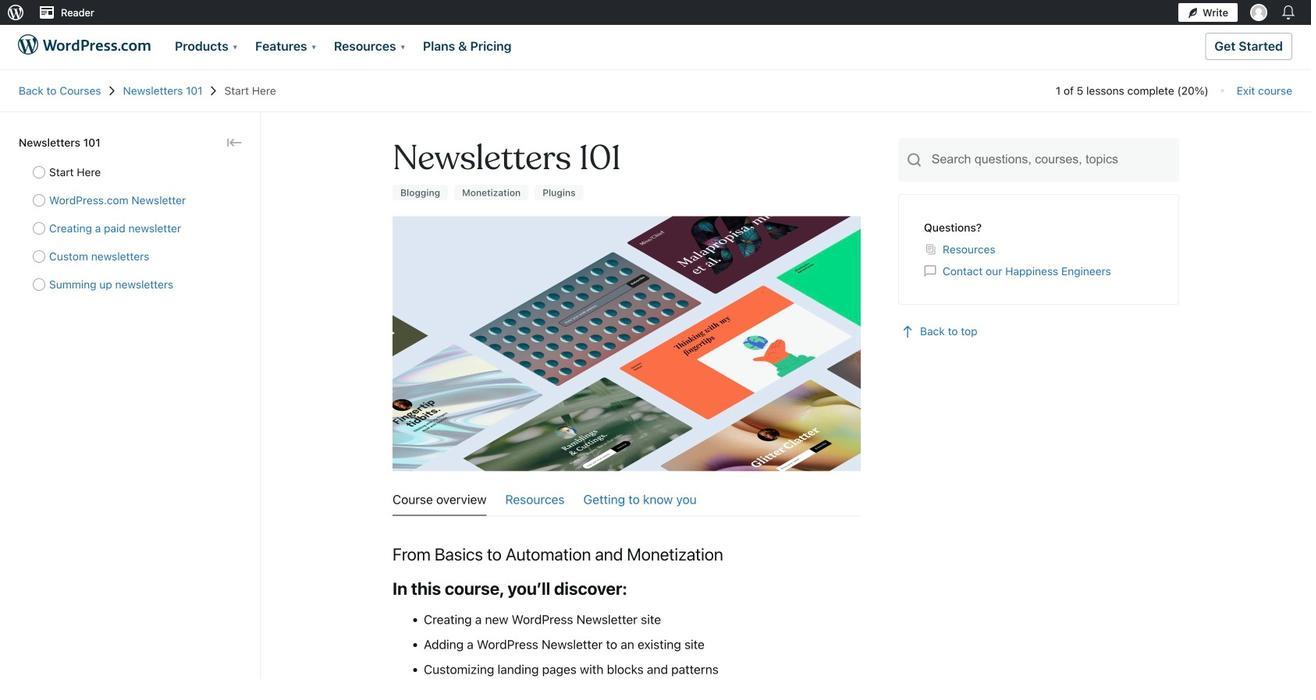 Task type: describe. For each thing, give the bounding box(es) containing it.
wordpress.com navigation menu menu
[[0, 0, 1311, 680]]

tabs tab list
[[393, 484, 861, 517]]

toolbar navigation
[[0, 0, 1302, 25]]



Task type: vqa. For each thing, say whether or not it's contained in the screenshot.
Carnation image
no



Task type: locate. For each thing, give the bounding box(es) containing it.
none search field search questions, courses, topics
[[898, 138, 1179, 182]]

image showing a selection of email signup pages on newsletter websites. image
[[393, 216, 861, 472]]

wordpress.com element
[[0, 25, 1311, 69]]

form
[[68, 37, 1243, 85]]

close search results image
[[1211, 52, 1230, 70]]

None search field
[[68, 37, 1198, 85], [898, 138, 1179, 182], [68, 37, 1198, 85]]

Search questions, courses, topics search field
[[930, 138, 1179, 182]]



